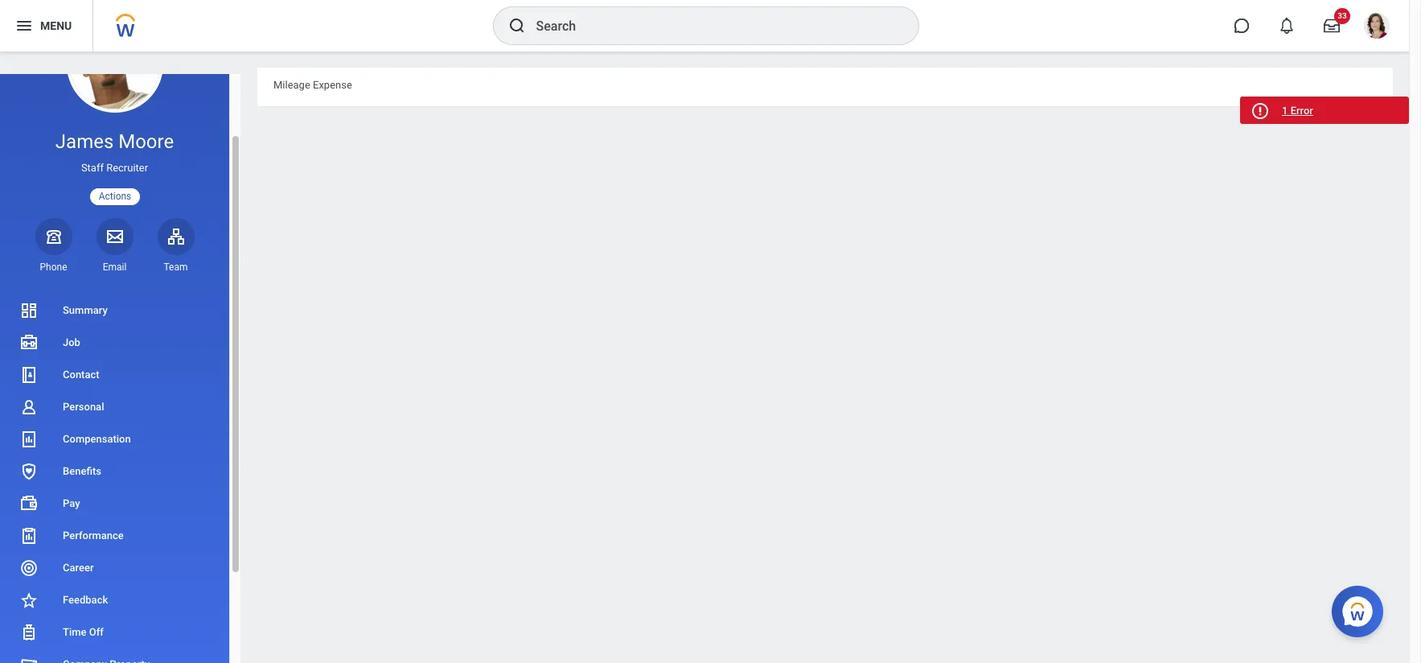 Task type: locate. For each thing, give the bounding box(es) containing it.
staff
[[81, 162, 104, 174]]

job link
[[0, 327, 229, 359]]

job
[[63, 336, 80, 348]]

career image
[[19, 558, 39, 578]]

summary
[[63, 304, 108, 316]]

personal link
[[0, 391, 229, 423]]

mail image
[[105, 227, 124, 246]]

inbox large image
[[1324, 18, 1340, 34]]

benefits
[[63, 465, 101, 477]]

phone james moore element
[[35, 261, 72, 273]]

time off
[[63, 626, 104, 638]]

career
[[63, 562, 94, 574]]

job image
[[19, 333, 39, 352]]

contact image
[[19, 365, 39, 385]]

feedback
[[63, 594, 108, 606]]

team link
[[157, 218, 194, 273]]

summary link
[[0, 294, 229, 327]]

phone
[[40, 261, 67, 273]]

1 error
[[1283, 105, 1314, 117]]

menu banner
[[0, 0, 1410, 51]]

james
[[55, 130, 114, 153]]

feedback link
[[0, 584, 229, 616]]

notifications large image
[[1279, 18, 1295, 34]]

off
[[89, 626, 104, 638]]

expense
[[313, 79, 352, 91]]

pay image
[[19, 494, 39, 513]]

email james moore element
[[96, 261, 133, 273]]

personal image
[[19, 397, 39, 417]]

compensation image
[[19, 430, 39, 449]]

list
[[0, 294, 229, 663]]

list containing summary
[[0, 294, 229, 663]]

time
[[63, 626, 86, 638]]

phone image
[[42, 227, 65, 246]]

error
[[1291, 105, 1314, 117]]

1
[[1283, 105, 1289, 117]]

performance image
[[19, 526, 39, 546]]

compensation
[[63, 433, 131, 445]]

team james moore element
[[157, 261, 194, 273]]

workday assistant region
[[1332, 579, 1390, 637]]

moore
[[118, 130, 174, 153]]

pay
[[63, 497, 80, 509]]

recruiter
[[106, 162, 148, 174]]

time off image
[[19, 623, 39, 642]]

performance link
[[0, 520, 229, 552]]



Task type: describe. For each thing, give the bounding box(es) containing it.
Search Workday  search field
[[536, 8, 885, 43]]

exclamation image
[[1254, 105, 1266, 117]]

benefits link
[[0, 455, 229, 488]]

summary image
[[19, 301, 39, 320]]

navigation pane region
[[0, 16, 241, 663]]

phone button
[[35, 218, 72, 273]]

justify image
[[14, 16, 34, 35]]

search image
[[507, 16, 527, 35]]

team
[[164, 261, 188, 273]]

profile logan mcneil image
[[1365, 13, 1390, 42]]

view team image
[[166, 227, 185, 246]]

email
[[103, 261, 127, 273]]

actions
[[99, 190, 131, 202]]

feedback image
[[19, 591, 39, 610]]

company property image
[[19, 655, 39, 663]]

1 error button
[[1241, 97, 1410, 124]]

personal
[[63, 401, 104, 413]]

email button
[[96, 218, 133, 273]]

pay link
[[0, 488, 229, 520]]

james moore
[[55, 130, 174, 153]]

mileage
[[274, 79, 310, 91]]

compensation link
[[0, 423, 229, 455]]

benefits image
[[19, 462, 39, 481]]

staff recruiter
[[81, 162, 148, 174]]

menu
[[40, 19, 72, 32]]

time off link
[[0, 616, 229, 649]]

mileage expense
[[274, 79, 352, 91]]

actions button
[[90, 188, 140, 205]]

33 button
[[1315, 8, 1351, 43]]

list inside navigation pane region
[[0, 294, 229, 663]]

career link
[[0, 552, 229, 584]]

33
[[1338, 11, 1348, 20]]

performance
[[63, 529, 124, 541]]

contact
[[63, 369, 99, 381]]

contact link
[[0, 359, 229, 391]]

menu button
[[0, 0, 93, 51]]



Task type: vqa. For each thing, say whether or not it's contained in the screenshot.
Team James Moore element
yes



